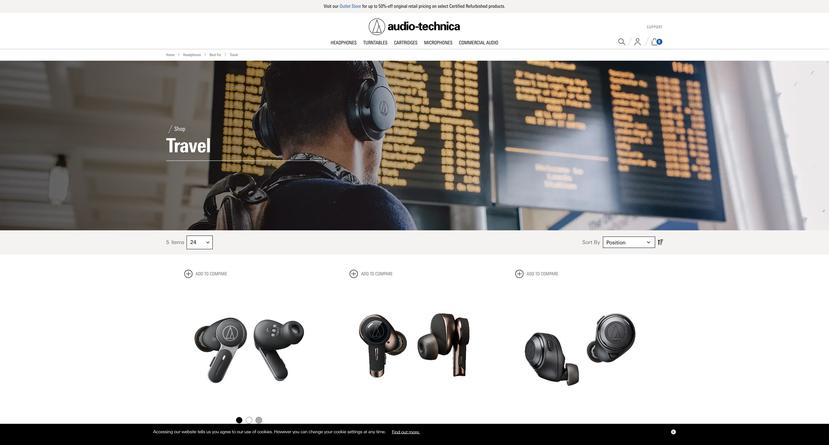 Task type: describe. For each thing, give the bounding box(es) containing it.
support link
[[647, 25, 663, 29]]

0 vertical spatial headphones link
[[327, 40, 360, 46]]

home link
[[166, 52, 175, 58]]

best for link
[[210, 52, 221, 58]]

shop
[[174, 126, 185, 133]]

find out more.
[[392, 430, 420, 435]]

turntables link
[[360, 40, 391, 46]]

any
[[368, 430, 375, 435]]

magnifying glass image
[[618, 38, 625, 45]]

products.
[[489, 3, 505, 9]]

agree
[[220, 430, 231, 435]]

1 divider line image from the left
[[628, 38, 631, 46]]

more.
[[409, 430, 420, 435]]

by
[[594, 240, 600, 246]]

basket image
[[651, 38, 658, 45]]

travel image
[[0, 61, 829, 231]]

compare for ath cks50tw image
[[541, 271, 558, 277]]

settings
[[347, 430, 362, 435]]

audio
[[486, 40, 498, 46]]

of
[[252, 430, 256, 435]]

ath twx7 image
[[184, 284, 314, 413]]

headphones for the topmost "headphones" "link"
[[331, 40, 357, 46]]

your
[[324, 430, 332, 435]]

however
[[274, 430, 291, 435]]

cookies.
[[257, 430, 273, 435]]

microphones
[[424, 40, 452, 46]]

add to compare for ath cks50tw image
[[527, 271, 558, 277]]

add for ath cks50tw image
[[527, 271, 534, 277]]

carrat down image
[[206, 241, 210, 244]]

commercial audio
[[459, 40, 498, 46]]

0
[[658, 40, 660, 44]]

best for
[[210, 52, 221, 57]]

off
[[388, 3, 393, 9]]

at
[[363, 430, 367, 435]]

select
[[438, 3, 448, 9]]

1 add to compare from the left
[[196, 271, 227, 277]]

find out more. link
[[387, 427, 425, 437]]

retail
[[408, 3, 418, 9]]

1 horizontal spatial travel
[[230, 52, 238, 57]]

0 link
[[651, 38, 663, 45]]

home
[[166, 52, 175, 57]]

on
[[432, 3, 437, 9]]

0 horizontal spatial travel
[[166, 134, 211, 157]]

divider line image
[[166, 125, 174, 133]]

breadcrumbs image for best for
[[204, 53, 207, 56]]

certified
[[449, 3, 465, 9]]

website
[[181, 430, 196, 435]]

for
[[217, 52, 221, 57]]

cross image
[[672, 431, 674, 434]]

1 add from the left
[[196, 271, 203, 277]]

compare for ath twx9 image
[[375, 271, 393, 277]]

visit
[[324, 3, 331, 9]]

carrat down image
[[647, 241, 650, 244]]

add to compare button for ath cks50tw image
[[515, 270, 558, 278]]

microphones link
[[421, 40, 456, 46]]



Task type: vqa. For each thing, say whether or not it's contained in the screenshot.
I
no



Task type: locate. For each thing, give the bounding box(es) containing it.
our left website
[[174, 430, 180, 435]]

divider line image
[[628, 38, 631, 46], [645, 38, 648, 46]]

0 horizontal spatial add to compare
[[196, 271, 227, 277]]

3 add to compare from the left
[[527, 271, 558, 277]]

add to compare
[[196, 271, 227, 277], [361, 271, 393, 277], [527, 271, 558, 277]]

3 breadcrumbs image from the left
[[224, 53, 227, 56]]

outlet
[[340, 3, 351, 9]]

can
[[300, 430, 307, 435]]

1 horizontal spatial you
[[292, 430, 299, 435]]

commercial audio link
[[456, 40, 502, 46]]

pricing
[[419, 3, 431, 9]]

out
[[401, 430, 408, 435]]

1 horizontal spatial headphones
[[331, 40, 357, 46]]

add to compare for ath twx9 image
[[361, 271, 393, 277]]

1 horizontal spatial compare
[[375, 271, 393, 277]]

breadcrumbs image right 'home'
[[177, 53, 180, 56]]

headphones link left turntables
[[327, 40, 360, 46]]

0 vertical spatial headphones
[[331, 40, 357, 46]]

cookie
[[334, 430, 346, 435]]

0 horizontal spatial our
[[174, 430, 180, 435]]

2 horizontal spatial add to compare
[[527, 271, 558, 277]]

0 horizontal spatial headphones link
[[183, 52, 201, 58]]

our for visit
[[333, 3, 338, 9]]

0 horizontal spatial add to compare button
[[184, 270, 227, 278]]

support
[[647, 25, 663, 29]]

refurbished
[[466, 3, 487, 9]]

2 horizontal spatial compare
[[541, 271, 558, 277]]

travel down shop
[[166, 134, 211, 157]]

1 horizontal spatial add to compare
[[361, 271, 393, 277]]

2 compare from the left
[[375, 271, 393, 277]]

2 horizontal spatial our
[[333, 3, 338, 9]]

1 horizontal spatial headphones link
[[327, 40, 360, 46]]

sort
[[582, 240, 592, 246]]

outlet store link
[[340, 3, 361, 9]]

find
[[392, 430, 400, 435]]

cartridges link
[[391, 40, 421, 46]]

2 horizontal spatial breadcrumbs image
[[224, 53, 227, 56]]

breadcrumbs image
[[177, 53, 180, 56], [204, 53, 207, 56], [224, 53, 227, 56]]

3 add from the left
[[527, 271, 534, 277]]

option group
[[183, 416, 314, 426]]

us
[[206, 430, 211, 435]]

1 breadcrumbs image from the left
[[177, 53, 180, 56]]

divider line image left basket icon
[[645, 38, 648, 46]]

1 add to compare button from the left
[[184, 270, 227, 278]]

our for accessing
[[174, 430, 180, 435]]

add
[[196, 271, 203, 277], [361, 271, 369, 277], [527, 271, 534, 277]]

breadcrumbs image left best
[[204, 53, 207, 56]]

headphones link left best
[[183, 52, 201, 58]]

2 horizontal spatial add
[[527, 271, 534, 277]]

items
[[171, 240, 184, 246]]

our
[[333, 3, 338, 9], [174, 430, 180, 435], [237, 430, 243, 435]]

breadcrumbs image for headphones
[[177, 53, 180, 56]]

up
[[368, 3, 373, 9]]

headphones inside "link"
[[331, 40, 357, 46]]

tells
[[198, 430, 205, 435]]

1 horizontal spatial add
[[361, 271, 369, 277]]

3 compare from the left
[[541, 271, 558, 277]]

1 horizontal spatial divider line image
[[645, 38, 648, 46]]

add to compare button for ath twx9 image
[[350, 270, 393, 278]]

1 horizontal spatial our
[[237, 430, 243, 435]]

2 add to compare button from the left
[[350, 270, 393, 278]]

accessing our website tells us you agree to our use of cookies. however you can change your cookie settings at any time.
[[153, 430, 387, 435]]

travel right for
[[230, 52, 238, 57]]

50%-
[[379, 3, 388, 9]]

3 add to compare button from the left
[[515, 270, 558, 278]]

our right visit
[[333, 3, 338, 9]]

0 horizontal spatial you
[[212, 430, 219, 435]]

1 vertical spatial headphones
[[183, 52, 201, 57]]

visit our outlet store for up to 50%-off original retail pricing on select certified refurbished products.
[[324, 3, 505, 9]]

5
[[166, 240, 169, 246]]

compare
[[210, 271, 227, 277], [375, 271, 393, 277], [541, 271, 558, 277]]

0 horizontal spatial add
[[196, 271, 203, 277]]

5 items
[[166, 240, 184, 246]]

add to compare button
[[184, 270, 227, 278], [350, 270, 393, 278], [515, 270, 558, 278]]

2 breadcrumbs image from the left
[[204, 53, 207, 56]]

to
[[374, 3, 377, 9], [204, 271, 209, 277], [370, 271, 374, 277], [535, 271, 540, 277], [232, 430, 236, 435]]

2 horizontal spatial add to compare button
[[515, 270, 558, 278]]

0 horizontal spatial compare
[[210, 271, 227, 277]]

you left "can"
[[292, 430, 299, 435]]

original
[[394, 3, 407, 9]]

1 vertical spatial headphones link
[[183, 52, 201, 58]]

1 compare from the left
[[210, 271, 227, 277]]

use
[[244, 430, 251, 435]]

0 horizontal spatial headphones
[[183, 52, 201, 57]]

commercial
[[459, 40, 485, 46]]

you right us
[[212, 430, 219, 435]]

set descending direction image
[[658, 239, 663, 247]]

0 horizontal spatial breadcrumbs image
[[177, 53, 180, 56]]

2 you from the left
[[292, 430, 299, 435]]

1 horizontal spatial breadcrumbs image
[[204, 53, 207, 56]]

our left use
[[237, 430, 243, 435]]

travel
[[230, 52, 238, 57], [166, 134, 211, 157]]

accessing
[[153, 430, 173, 435]]

headphones left best
[[183, 52, 201, 57]]

1 you from the left
[[212, 430, 219, 435]]

1 vertical spatial travel
[[166, 134, 211, 157]]

2 add to compare from the left
[[361, 271, 393, 277]]

cartridges
[[394, 40, 418, 46]]

you
[[212, 430, 219, 435], [292, 430, 299, 435]]

headphones left turntables
[[331, 40, 357, 46]]

store logo image
[[369, 18, 460, 35]]

for
[[362, 3, 367, 9]]

time.
[[376, 430, 386, 435]]

headphones
[[331, 40, 357, 46], [183, 52, 201, 57]]

divider line image right magnifying glass icon
[[628, 38, 631, 46]]

2 divider line image from the left
[[645, 38, 648, 46]]

store
[[352, 3, 361, 9]]

0 vertical spatial travel
[[230, 52, 238, 57]]

ath twx9 image
[[350, 284, 479, 413]]

change
[[309, 430, 323, 435]]

headphones link
[[327, 40, 360, 46], [183, 52, 201, 58]]

best
[[210, 52, 216, 57]]

1 horizontal spatial add to compare button
[[350, 270, 393, 278]]

add for ath twx9 image
[[361, 271, 369, 277]]

ath cks50tw image
[[515, 284, 645, 413]]

sort by
[[582, 240, 600, 246]]

turntables
[[363, 40, 387, 46]]

breadcrumbs image right for
[[224, 53, 227, 56]]

0 horizontal spatial divider line image
[[628, 38, 631, 46]]

2 add from the left
[[361, 271, 369, 277]]

headphones for the bottom "headphones" "link"
[[183, 52, 201, 57]]



